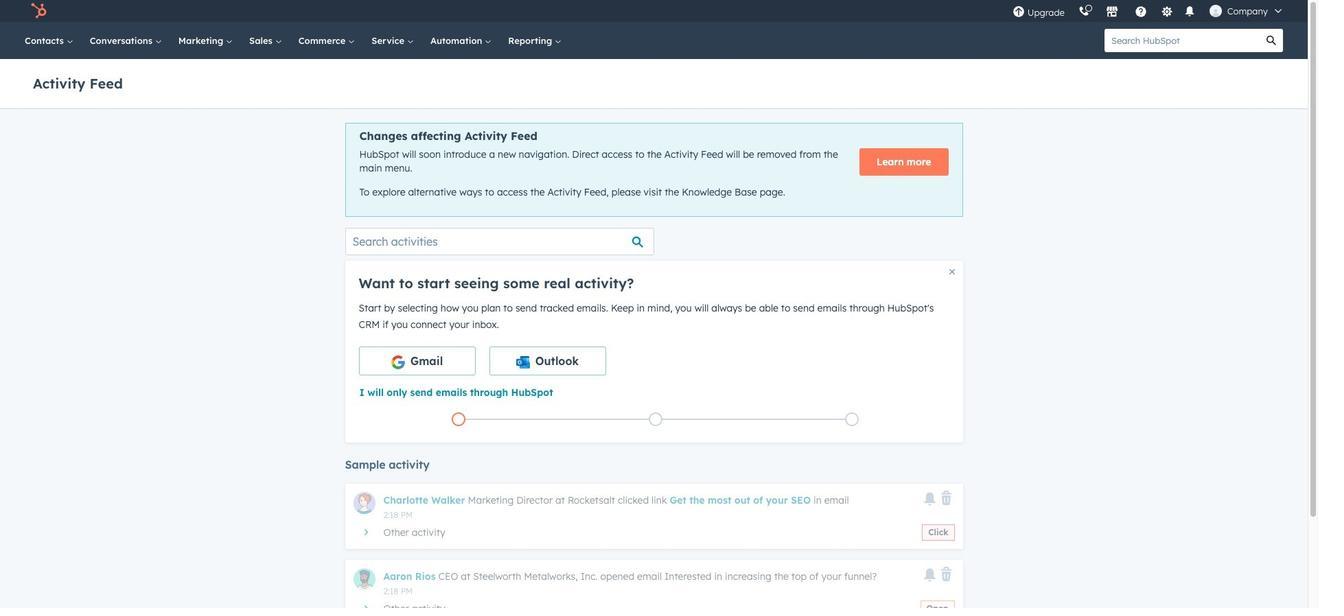 Task type: locate. For each thing, give the bounding box(es) containing it.
None checkbox
[[359, 347, 476, 375], [489, 347, 606, 375], [359, 347, 476, 375], [489, 347, 606, 375]]

menu
[[1006, 0, 1292, 22]]

Search activities search field
[[345, 228, 654, 255]]

jacob simon image
[[1210, 5, 1222, 17]]

marketplaces image
[[1106, 6, 1119, 19]]

onboarding.steps.finalstep.title image
[[849, 416, 856, 424]]

onboarding.steps.sendtrackedemailingmail.title image
[[652, 416, 659, 424]]

list
[[360, 410, 951, 429]]



Task type: vqa. For each thing, say whether or not it's contained in the screenshot.
Search activities search box
yes



Task type: describe. For each thing, give the bounding box(es) containing it.
Search HubSpot search field
[[1105, 29, 1260, 52]]

close image
[[949, 269, 955, 275]]



